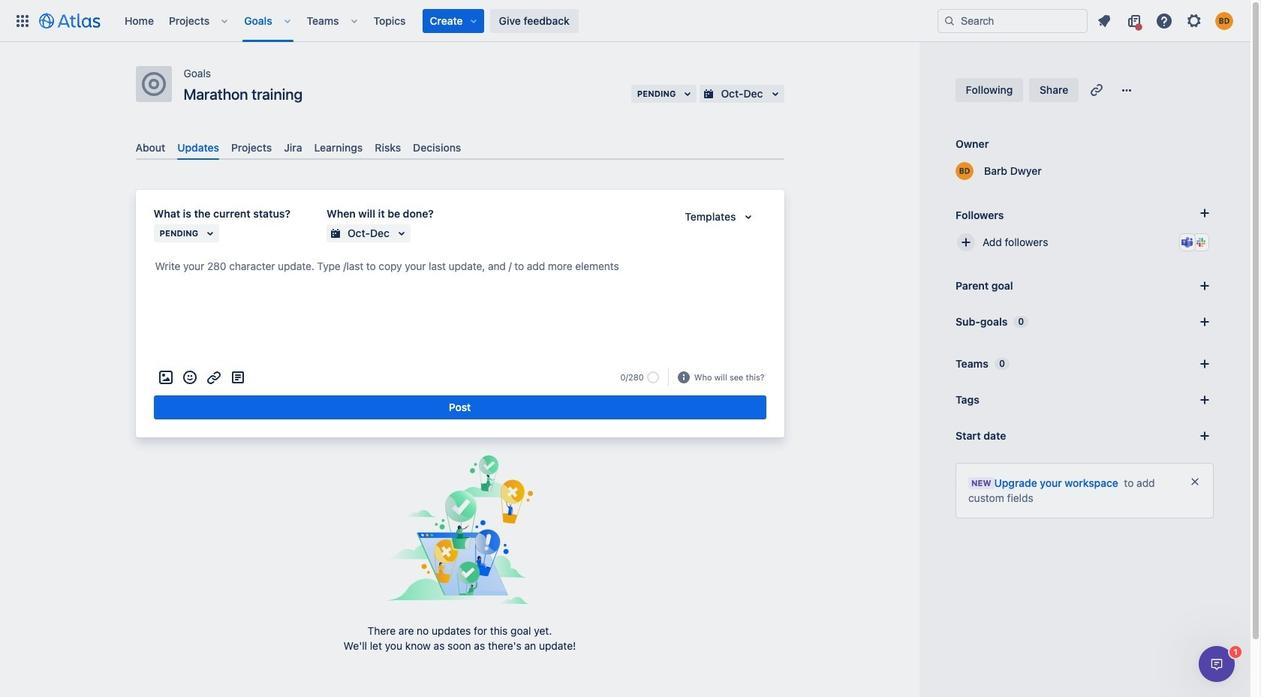 Task type: vqa. For each thing, say whether or not it's contained in the screenshot.
Settings image
no



Task type: describe. For each thing, give the bounding box(es) containing it.
top element
[[9, 0, 938, 42]]

add files, videos, or images image
[[157, 369, 175, 387]]

msteams logo showing  channels are connected to this goal image
[[1182, 236, 1194, 249]]

add follower image
[[957, 233, 975, 252]]

goal icon image
[[142, 72, 166, 96]]

help image
[[1155, 12, 1173, 30]]

insert emoji image
[[181, 369, 199, 387]]

add a follower image
[[1196, 204, 1214, 222]]



Task type: locate. For each thing, give the bounding box(es) containing it.
search image
[[944, 15, 956, 27]]

tab list
[[130, 135, 790, 160]]

None search field
[[938, 9, 1088, 33]]

close banner image
[[1189, 476, 1201, 488]]

insert link image
[[205, 369, 223, 387]]

slack logo showing nan channels are connected to this goal image
[[1195, 236, 1207, 249]]

Main content area, start typing to enter text. text field
[[154, 258, 766, 281]]

banner
[[0, 0, 1250, 42]]

dialog
[[1199, 646, 1235, 682]]

Search field
[[938, 9, 1088, 33]]



